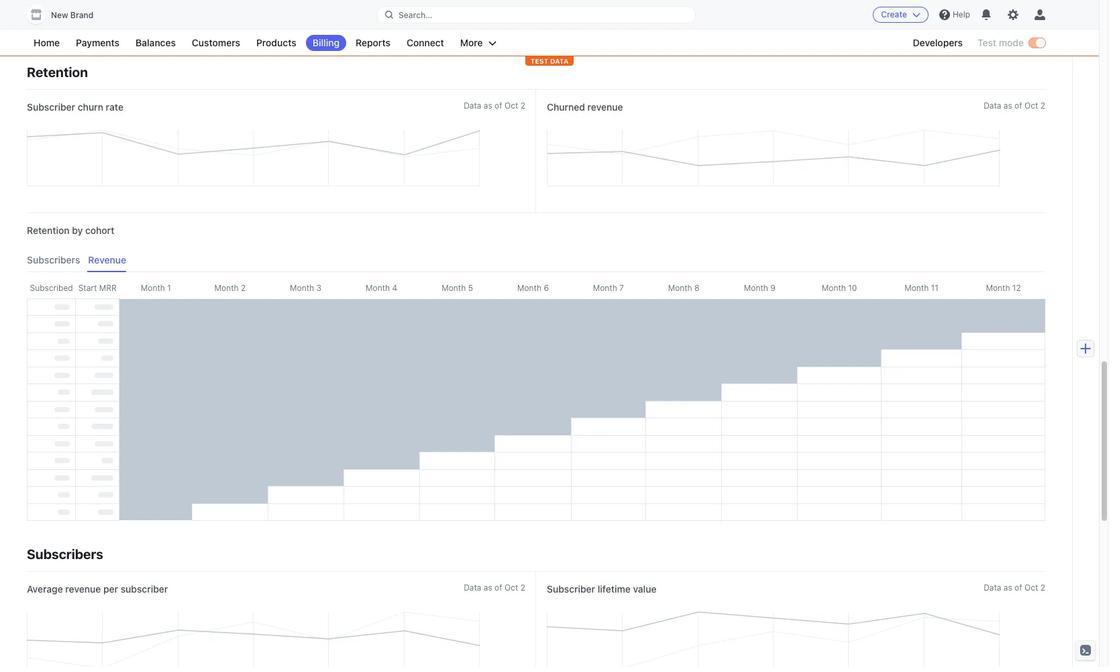 Task type: locate. For each thing, give the bounding box(es) containing it.
revenue
[[588, 101, 623, 113], [65, 583, 101, 595]]

subscribers button
[[27, 248, 88, 272]]

subscriber left churn
[[27, 101, 75, 113]]

churn
[[78, 101, 103, 113]]

average
[[27, 583, 63, 595]]

month 10
[[822, 283, 857, 293]]

data
[[550, 57, 569, 65]]

9
[[770, 283, 776, 293]]

data as of oct 2 for churned revenue
[[984, 101, 1045, 111]]

Search… search field
[[377, 6, 695, 23]]

1 vertical spatial revenue
[[65, 583, 101, 595]]

1 subscribers from the top
[[27, 254, 80, 266]]

developers link
[[906, 35, 970, 51]]

2 month from the left
[[214, 283, 239, 293]]

subscriber
[[121, 583, 168, 595]]

6
[[544, 283, 549, 293]]

payments
[[76, 37, 119, 48]]

brand
[[70, 10, 93, 20]]

0 vertical spatial revenue
[[588, 101, 623, 113]]

subscribers
[[27, 254, 80, 266], [27, 547, 103, 562]]

data as of oct 2 for subscriber lifetime value
[[984, 583, 1045, 593]]

churned
[[547, 101, 585, 113]]

test
[[978, 37, 997, 48]]

retention for retention by cohort
[[27, 225, 69, 236]]

9 month from the left
[[744, 283, 768, 293]]

retention left by
[[27, 225, 69, 236]]

month left 1
[[141, 283, 165, 293]]

month left the 11
[[905, 283, 929, 293]]

month left 5
[[442, 283, 466, 293]]

billing
[[313, 37, 340, 48]]

test mode
[[978, 37, 1024, 48]]

0 vertical spatial subscribers
[[27, 254, 80, 266]]

create button
[[873, 7, 929, 23]]

Search… text field
[[377, 6, 695, 23]]

month for month 4
[[366, 283, 390, 293]]

3 month from the left
[[290, 283, 314, 293]]

as for churned revenue
[[1004, 101, 1012, 111]]

month left 4
[[366, 283, 390, 293]]

month for month 5
[[442, 283, 466, 293]]

11 month from the left
[[905, 283, 929, 293]]

1 vertical spatial subscribers
[[27, 547, 103, 562]]

oct for churned revenue
[[1025, 101, 1038, 111]]

1 retention from the top
[[27, 64, 88, 80]]

0 vertical spatial subscriber
[[27, 101, 75, 113]]

retention
[[27, 64, 88, 80], [27, 225, 69, 236]]

5
[[468, 283, 473, 293]]

create
[[881, 9, 907, 19]]

more
[[460, 37, 483, 48]]

products
[[256, 37, 296, 48]]

7
[[619, 283, 624, 293]]

month
[[141, 283, 165, 293], [214, 283, 239, 293], [290, 283, 314, 293], [366, 283, 390, 293], [442, 283, 466, 293], [517, 283, 542, 293], [593, 283, 617, 293], [668, 283, 692, 293], [744, 283, 768, 293], [822, 283, 846, 293], [905, 283, 929, 293], [986, 283, 1010, 293]]

data for subscriber lifetime value
[[984, 583, 1002, 593]]

subscriber churn rate
[[27, 101, 123, 113]]

balances link
[[129, 35, 182, 51]]

month left 7
[[593, 283, 617, 293]]

subscribers inside button
[[27, 254, 80, 266]]

balances
[[136, 37, 176, 48]]

month left 8
[[668, 283, 692, 293]]

subscribed start mrr
[[30, 283, 117, 293]]

new
[[51, 10, 68, 20]]

search…
[[399, 10, 433, 20]]

0 horizontal spatial revenue
[[65, 583, 101, 595]]

test data
[[531, 57, 569, 65]]

subscriber left lifetime
[[547, 583, 595, 595]]

12 month from the left
[[986, 283, 1010, 293]]

8 month from the left
[[668, 283, 692, 293]]

cohort
[[85, 225, 114, 236]]

1 month from the left
[[141, 283, 165, 293]]

7 month from the left
[[593, 283, 617, 293]]

8
[[695, 283, 700, 293]]

1 vertical spatial subscriber
[[547, 583, 595, 595]]

revenue button
[[88, 248, 134, 272]]

2 for subscriber churn rate
[[521, 101, 525, 111]]

0 vertical spatial retention
[[27, 64, 88, 80]]

retention down home link
[[27, 64, 88, 80]]

lifetime
[[598, 583, 631, 595]]

month right 1
[[214, 283, 239, 293]]

month for month 3
[[290, 283, 314, 293]]

2
[[521, 101, 525, 111], [1041, 101, 1045, 111], [241, 283, 246, 293], [521, 583, 525, 593], [1041, 583, 1045, 593]]

month left 6
[[517, 283, 542, 293]]

1 horizontal spatial subscriber
[[547, 583, 595, 595]]

2 retention from the top
[[27, 225, 69, 236]]

data
[[464, 101, 481, 111], [984, 101, 1002, 111], [464, 583, 481, 593], [984, 583, 1002, 593]]

connect
[[407, 37, 444, 48]]

month for month 7
[[593, 283, 617, 293]]

month 3
[[290, 283, 321, 293]]

oct for subscriber churn rate
[[505, 101, 518, 111]]

month 7
[[593, 283, 624, 293]]

as
[[484, 101, 492, 111], [1004, 101, 1012, 111], [484, 583, 492, 593], [1004, 583, 1012, 593]]

month left 10
[[822, 283, 846, 293]]

data for average revenue per subscriber
[[464, 583, 481, 593]]

data for churned revenue
[[984, 101, 1002, 111]]

month for month 2
[[214, 283, 239, 293]]

month 12
[[986, 283, 1021, 293]]

subscribers up average
[[27, 547, 103, 562]]

6 month from the left
[[517, 283, 542, 293]]

churned revenue
[[547, 101, 623, 113]]

home link
[[27, 35, 66, 51]]

oct
[[505, 101, 518, 111], [1025, 101, 1038, 111], [505, 583, 518, 593], [1025, 583, 1038, 593]]

home
[[34, 37, 60, 48]]

retention by cohort
[[27, 225, 114, 236]]

month left the 3
[[290, 283, 314, 293]]

4 month from the left
[[366, 283, 390, 293]]

subscribers up subscribed
[[27, 254, 80, 266]]

of
[[495, 101, 502, 111], [1015, 101, 1022, 111], [495, 583, 502, 593], [1015, 583, 1022, 593]]

5 month from the left
[[442, 283, 466, 293]]

revenue right "churned"
[[588, 101, 623, 113]]

month left the 9 on the right of the page
[[744, 283, 768, 293]]

help button
[[934, 4, 976, 25]]

subscriber
[[27, 101, 75, 113], [547, 583, 595, 595]]

3
[[316, 283, 321, 293]]

10 month from the left
[[822, 283, 846, 293]]

data as of oct 2
[[464, 101, 525, 111], [984, 101, 1045, 111], [464, 583, 525, 593], [984, 583, 1045, 593]]

1 vertical spatial retention
[[27, 225, 69, 236]]

of for subscriber lifetime value
[[1015, 583, 1022, 593]]

month 5
[[442, 283, 473, 293]]

1 horizontal spatial revenue
[[588, 101, 623, 113]]

per
[[103, 583, 118, 595]]

month left 12
[[986, 283, 1010, 293]]

revenue for average
[[65, 583, 101, 595]]

revenue left per
[[65, 583, 101, 595]]

value
[[633, 583, 657, 595]]

cohort retention charts tab list
[[27, 248, 1045, 272]]

revenue for churned
[[588, 101, 623, 113]]

0 horizontal spatial subscriber
[[27, 101, 75, 113]]



Task type: describe. For each thing, give the bounding box(es) containing it.
reports
[[356, 37, 391, 48]]

1
[[167, 283, 171, 293]]

of for churned revenue
[[1015, 101, 1022, 111]]

customers
[[192, 37, 240, 48]]

month 8
[[668, 283, 700, 293]]

billing link
[[306, 35, 346, 51]]

month 11
[[905, 283, 939, 293]]

data as of oct 2 for average revenue per subscriber
[[464, 583, 525, 593]]

revenue
[[88, 254, 126, 266]]

more button
[[454, 35, 503, 51]]

2 subscribers from the top
[[27, 547, 103, 562]]

month for month 1
[[141, 283, 165, 293]]

12
[[1013, 283, 1021, 293]]

month for month 8
[[668, 283, 692, 293]]

reports link
[[349, 35, 397, 51]]

connect link
[[400, 35, 451, 51]]

of for subscriber churn rate
[[495, 101, 502, 111]]

rate
[[106, 101, 123, 113]]

month 2
[[214, 283, 246, 293]]

month 9
[[744, 283, 776, 293]]

2 for churned revenue
[[1041, 101, 1045, 111]]

subscribed
[[30, 283, 73, 293]]

as for average revenue per subscriber
[[484, 583, 492, 593]]

oct for subscriber lifetime value
[[1025, 583, 1038, 593]]

11
[[931, 283, 939, 293]]

of for average revenue per subscriber
[[495, 583, 502, 593]]

2 for subscriber lifetime value
[[1041, 583, 1045, 593]]

new brand button
[[27, 5, 107, 24]]

customers link
[[185, 35, 247, 51]]

subscriber for subscriber churn rate
[[27, 101, 75, 113]]

4
[[392, 283, 397, 293]]

oct for average revenue per subscriber
[[505, 583, 518, 593]]

new brand
[[51, 10, 93, 20]]

test
[[531, 57, 548, 65]]

month for month 9
[[744, 283, 768, 293]]

retention for retention
[[27, 64, 88, 80]]

products link
[[250, 35, 303, 51]]

as for subscriber lifetime value
[[1004, 583, 1012, 593]]

by
[[72, 225, 83, 236]]

as for subscriber churn rate
[[484, 101, 492, 111]]

month for month 11
[[905, 283, 929, 293]]

subscriber lifetime value
[[547, 583, 657, 595]]

month 1
[[141, 283, 171, 293]]

subscriber for subscriber lifetime value
[[547, 583, 595, 595]]

month 4
[[366, 283, 397, 293]]

data for subscriber churn rate
[[464, 101, 481, 111]]

developers
[[913, 37, 963, 48]]

average revenue per subscriber
[[27, 583, 168, 595]]

mrr
[[99, 283, 117, 293]]

start
[[78, 283, 97, 293]]

10
[[848, 283, 857, 293]]

month for month 6
[[517, 283, 542, 293]]

month for month 10
[[822, 283, 846, 293]]

mode
[[999, 37, 1024, 48]]

month for month 12
[[986, 283, 1010, 293]]

month 6
[[517, 283, 549, 293]]

help
[[953, 9, 970, 19]]

2 for average revenue per subscriber
[[521, 583, 525, 593]]

data as of oct 2 for subscriber churn rate
[[464, 101, 525, 111]]

payments link
[[69, 35, 126, 51]]



Task type: vqa. For each thing, say whether or not it's contained in the screenshot.
AVERAGE REVENUE PER SUBSCRIBER
yes



